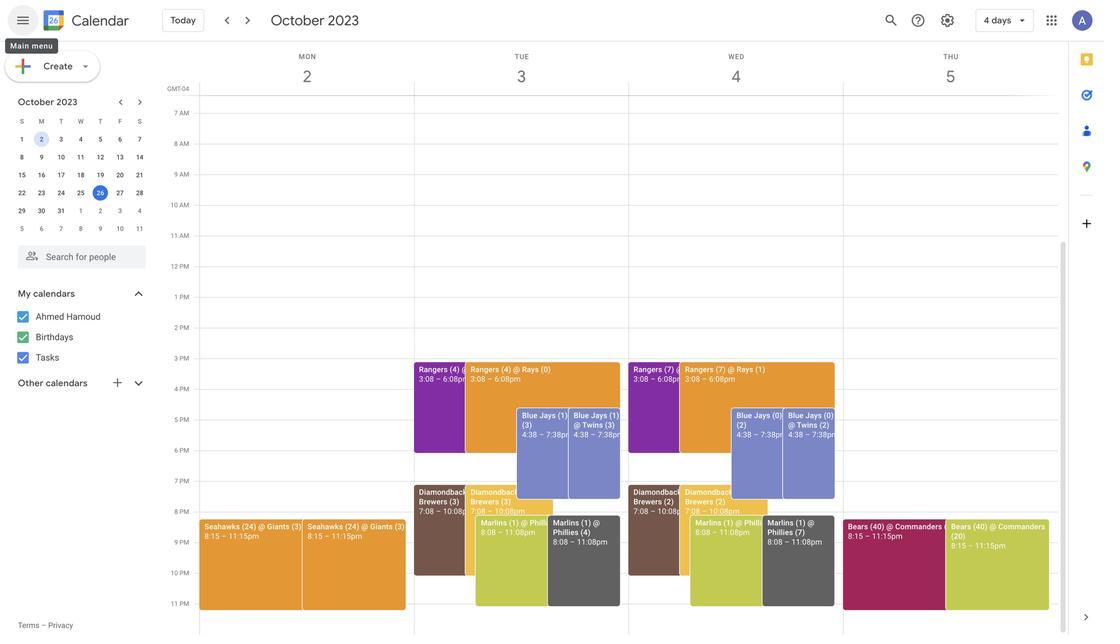 Task type: vqa. For each thing, say whether or not it's contained in the screenshot.
Month within popup button
no



Task type: describe. For each thing, give the bounding box(es) containing it.
diamondbacks (6) @ brewers (3) 7:08 – 10:08pm diamondbacks (6) @ brewers (3) 7:08 – 10:08pm marlins (1) @ phillies (4) 8:08 – 11:08pm
[[419, 488, 568, 537]]

pm for 2 pm
[[180, 324, 189, 332]]

row containing 8
[[12, 148, 150, 166]]

7 for 'november 7' element
[[59, 225, 63, 233]]

0 horizontal spatial 2023
[[57, 97, 78, 108]]

23 element
[[34, 185, 49, 201]]

grid containing 2
[[164, 42, 1069, 635]]

marlins (1) @ phillies (7) 8:08 – 11:08pm
[[768, 519, 823, 547]]

04
[[182, 85, 189, 93]]

privacy link
[[48, 621, 73, 630]]

4 column header
[[629, 42, 844, 95]]

5 up 6 pm
[[174, 416, 178, 424]]

wed
[[729, 53, 745, 61]]

12 element
[[93, 150, 108, 165]]

am for 11 am
[[179, 232, 189, 240]]

10 pm
[[171, 570, 189, 577]]

6 for the november 6 element
[[40, 225, 43, 233]]

21 element
[[132, 167, 147, 183]]

am for 7 am
[[179, 109, 189, 117]]

add other calendars image
[[111, 377, 124, 389]]

terms
[[18, 621, 39, 630]]

marlins inside marlins (1) @ phillies (7) 8:08 – 11:08pm
[[768, 519, 794, 528]]

8:08 inside marlins (1) @ phillies (7) 8:08 – 11:08pm
[[768, 538, 783, 547]]

2 inside mon 2
[[302, 66, 311, 87]]

5 link
[[937, 62, 966, 91]]

4 for november 4 element
[[138, 207, 142, 215]]

8 for 8 am
[[174, 140, 178, 148]]

1 seahawks (24) @ giants (3) 8:15 – 11:15pm from the left
[[205, 523, 302, 541]]

2 seahawks (24) @ giants (3) 8:15 – 11:15pm from the left
[[308, 523, 405, 541]]

tue
[[515, 53, 530, 61]]

1 diamondbacks from the left
[[419, 488, 471, 497]]

my calendars list
[[3, 307, 159, 368]]

9 for november 9 'element'
[[99, 225, 102, 233]]

3 6:08pm from the left
[[658, 375, 684, 384]]

diamondbacks (5) @ brewers (2) 7:08 – 10:08pm diamondbacks (5) @ brewers (2) 7:08 – 10:08pm marlins (1) @ phillies (7) 8:08 – 11:08pm
[[634, 488, 782, 537]]

24
[[58, 189, 65, 197]]

my calendars
[[18, 288, 75, 300]]

2 (24) from the left
[[345, 523, 360, 532]]

november 9 element
[[93, 221, 108, 237]]

7 pm
[[174, 478, 189, 485]]

16
[[38, 171, 45, 179]]

10 element
[[54, 150, 69, 165]]

25
[[77, 189, 84, 197]]

11:08pm inside marlins (1) @ phillies (7) 8:08 – 11:08pm
[[792, 538, 823, 547]]

10 for november 10 'element'
[[116, 225, 124, 233]]

2 10:08pm from the left
[[495, 507, 525, 516]]

calendars for other calendars
[[46, 378, 88, 389]]

4 brewers from the left
[[685, 498, 714, 507]]

pm for 1 pm
[[180, 293, 189, 301]]

3 up 4 pm
[[174, 355, 178, 362]]

8:08 inside diamondbacks (5) @ brewers (2) 7:08 – 10:08pm diamondbacks (5) @ brewers (2) 7:08 – 10:08pm marlins (1) @ phillies (7) 8:08 – 11:08pm
[[696, 528, 711, 537]]

1 bears (40) @ commanders (20) 8:15 – 11:15pm from the left
[[849, 523, 959, 541]]

25 element
[[73, 185, 89, 201]]

november 1 element
[[73, 203, 89, 219]]

14
[[136, 153, 143, 161]]

rangers (4) @ rays (0) 3:08 – 6:08pm rangers (4) @ rays (0) 3:08 – 6:08pm blue jays (1) @ twins (3) 4:38 – 7:38pm blue jays (1) @ twins (3) 4:38 – 7:38pm
[[419, 365, 624, 440]]

other
[[18, 378, 44, 389]]

rangers (7) @ rays (1) 3:08 – 6:08pm rangers (7) @ rays (1) 3:08 – 6:08pm blue jays (0) @ twins (2) 4:38 – 7:38pm blue jays (0) @ twins (2) 4:38 – 7:38pm
[[634, 365, 839, 440]]

1 seahawks from the left
[[205, 523, 240, 532]]

november 7 element
[[54, 221, 69, 237]]

marlins inside marlins (1) @ phillies (4) 8:08 – 11:08pm
[[553, 519, 579, 528]]

20 element
[[112, 167, 128, 183]]

m
[[39, 118, 44, 125]]

2 6:08pm from the left
[[495, 375, 521, 384]]

4 up 11 element
[[79, 136, 83, 143]]

my
[[18, 288, 31, 300]]

4 pm
[[174, 386, 189, 393]]

0 horizontal spatial october 2023
[[18, 97, 78, 108]]

1 blue from the left
[[522, 411, 538, 420]]

7 for 7 pm
[[174, 478, 178, 485]]

other calendars button
[[3, 373, 159, 394]]

18
[[77, 171, 84, 179]]

november 2 element
[[93, 203, 108, 219]]

gmt-04
[[167, 85, 189, 93]]

1 7:08 from the left
[[419, 507, 434, 516]]

3 pm
[[174, 355, 189, 362]]

row containing s
[[12, 113, 150, 130]]

november 5 element
[[14, 221, 30, 237]]

11:08pm inside diamondbacks (6) @ brewers (3) 7:08 – 10:08pm diamondbacks (6) @ brewers (3) 7:08 – 10:08pm marlins (1) @ phillies (4) 8:08 – 11:08pm
[[505, 528, 536, 537]]

am for 9 am
[[179, 171, 189, 178]]

pm for 11 pm
[[180, 600, 189, 608]]

15 element
[[14, 167, 30, 183]]

1 bears from the left
[[849, 523, 869, 532]]

– inside marlins (1) @ phillies (7) 8:08 – 11:08pm
[[785, 538, 790, 547]]

0 vertical spatial 6
[[118, 136, 122, 143]]

november 6 element
[[34, 221, 49, 237]]

1 (24) from the left
[[242, 523, 256, 532]]

@ inside marlins (1) @ phillies (4) 8:08 – 11:08pm
[[593, 519, 600, 528]]

november 10 element
[[112, 221, 128, 237]]

Search for people text field
[[26, 245, 138, 269]]

2 up november 9 'element'
[[99, 207, 102, 215]]

birthdays
[[36, 332, 73, 343]]

f
[[118, 118, 122, 125]]

1 (6) from the left
[[473, 488, 483, 497]]

today button
[[162, 5, 204, 36]]

(1) inside marlins (1) @ phillies (7) 8:08 – 11:08pm
[[796, 519, 806, 528]]

my calendars button
[[3, 284, 159, 304]]

2 bears from the left
[[952, 523, 972, 532]]

row containing 29
[[12, 202, 150, 220]]

tue 3
[[515, 53, 530, 87]]

1 jays from the left
[[540, 411, 556, 420]]

1 s from the left
[[20, 118, 24, 125]]

(1) inside marlins (1) @ phillies (4) 8:08 – 11:08pm
[[581, 519, 591, 528]]

pm for 9 pm
[[180, 539, 189, 547]]

other calendars
[[18, 378, 88, 389]]

1 t from the left
[[59, 118, 63, 125]]

tasks
[[36, 353, 59, 363]]

1 for 1 pm
[[174, 293, 178, 301]]

5 up 12 element
[[99, 136, 102, 143]]

w
[[78, 118, 84, 125]]

13
[[116, 153, 124, 161]]

31 element
[[54, 203, 69, 219]]

11 for 11 element
[[77, 153, 84, 161]]

1 (40) from the left
[[871, 523, 885, 532]]

main menu
[[10, 42, 53, 51]]

am for 10 am
[[179, 201, 189, 209]]

15
[[18, 171, 26, 179]]

8 for november 8 element
[[79, 225, 83, 233]]

4 rangers from the left
[[685, 365, 714, 374]]

11 element
[[73, 150, 89, 165]]

1 brewers from the left
[[419, 498, 448, 507]]

ahmed
[[36, 312, 64, 322]]

3 rangers from the left
[[634, 365, 663, 374]]

3 rays from the left
[[685, 365, 702, 374]]

calendar
[[72, 12, 129, 30]]

today
[[171, 15, 196, 26]]

pm for 10 pm
[[180, 570, 189, 577]]

0 vertical spatial (20)
[[945, 523, 959, 532]]

2 pm
[[174, 324, 189, 332]]

8:08 inside diamondbacks (6) @ brewers (3) 7:08 – 10:08pm diamondbacks (6) @ brewers (3) 7:08 – 10:08pm marlins (1) @ phillies (4) 8:08 – 11:08pm
[[481, 528, 496, 537]]

gmt-
[[167, 85, 182, 93]]

7 am
[[174, 109, 189, 117]]

8 up 15 element
[[20, 153, 24, 161]]

1 3:08 from the left
[[419, 375, 434, 384]]

3 7:08 from the left
[[634, 507, 649, 516]]

31
[[58, 207, 65, 215]]

19
[[97, 171, 104, 179]]

4 jays from the left
[[806, 411, 822, 420]]

28
[[136, 189, 143, 197]]

1 7:38pm from the left
[[546, 431, 573, 440]]

11 pm
[[171, 600, 189, 608]]

october 2023 grid
[[12, 113, 150, 238]]

calendar element
[[41, 8, 129, 36]]

5 pm
[[174, 416, 189, 424]]

29 element
[[14, 203, 30, 219]]

9 for 9 am
[[174, 171, 178, 178]]

1 horizontal spatial october
[[271, 12, 325, 29]]

9 am
[[174, 171, 189, 178]]

2 cell
[[32, 130, 51, 148]]

26, today element
[[93, 185, 108, 201]]

4 7:08 from the left
[[685, 507, 700, 516]]

4 inside wed 4
[[731, 66, 740, 87]]

4 4:38 from the left
[[789, 431, 804, 440]]

create button
[[5, 51, 100, 82]]

21
[[136, 171, 143, 179]]

row containing 5
[[12, 220, 150, 238]]

pm for 7 pm
[[180, 478, 189, 485]]

9 pm
[[174, 539, 189, 547]]

pm for 12 pm
[[180, 263, 189, 270]]

4 days button
[[976, 5, 1034, 36]]

2 up 3 pm
[[174, 324, 178, 332]]

2 bears (40) @ commanders (20) 8:15 – 11:15pm from the left
[[952, 523, 1046, 551]]

2 brewers from the left
[[471, 498, 499, 507]]

2 jays from the left
[[591, 411, 608, 420]]

26 cell
[[91, 184, 110, 202]]

11 for the 'november 11' element
[[136, 225, 143, 233]]

calendar heading
[[69, 12, 129, 30]]

– inside marlins (1) @ phillies (4) 8:08 – 11:08pm
[[570, 538, 575, 547]]

1 vertical spatial (20)
[[952, 532, 966, 541]]

3 3:08 from the left
[[634, 375, 649, 384]]

phillies inside marlins (1) @ phillies (4) 8:08 – 11:08pm
[[553, 528, 579, 537]]

wed 4
[[729, 53, 745, 87]]

30 element
[[34, 203, 49, 219]]

1 4:38 from the left
[[522, 431, 537, 440]]

4 for 4 pm
[[174, 386, 178, 393]]

row containing 1
[[12, 130, 150, 148]]

2 rays from the left
[[522, 365, 539, 374]]

thu 5
[[944, 53, 959, 87]]

phillies inside diamondbacks (6) @ brewers (3) 7:08 – 10:08pm diamondbacks (6) @ brewers (3) 7:08 – 10:08pm marlins (1) @ phillies (4) 8:08 – 11:08pm
[[530, 519, 556, 528]]

22 element
[[14, 185, 30, 201]]

(1) inside diamondbacks (6) @ brewers (3) 7:08 – 10:08pm diamondbacks (6) @ brewers (3) 7:08 – 10:08pm marlins (1) @ phillies (4) 8:08 – 11:08pm
[[509, 519, 519, 528]]

4 rays from the left
[[737, 365, 754, 374]]

hamoud
[[66, 312, 101, 322]]

3 diamondbacks from the left
[[634, 488, 686, 497]]

11:08pm inside diamondbacks (5) @ brewers (2) 7:08 – 10:08pm diamondbacks (5) @ brewers (2) 7:08 – 10:08pm marlins (1) @ phillies (7) 8:08 – 11:08pm
[[720, 528, 750, 537]]

1 commanders from the left
[[896, 523, 943, 532]]

(7) inside marlins (1) @ phillies (7) 8:08 – 11:08pm
[[796, 528, 805, 537]]

3 link
[[507, 62, 537, 91]]

4 days
[[984, 15, 1012, 26]]

ahmed hamoud
[[36, 312, 101, 322]]



Task type: locate. For each thing, give the bounding box(es) containing it.
2 (6) from the left
[[525, 488, 535, 497]]

pm for 6 pm
[[180, 447, 189, 455]]

2 link
[[293, 62, 322, 91]]

3 7:38pm from the left
[[761, 431, 787, 440]]

7 pm from the top
[[180, 447, 189, 455]]

rays
[[471, 365, 488, 374], [522, 365, 539, 374], [685, 365, 702, 374], [737, 365, 754, 374]]

5 column header
[[843, 42, 1059, 95]]

7 down the 31 "element"
[[59, 225, 63, 233]]

7 down gmt-
[[174, 109, 178, 117]]

(20)
[[945, 523, 959, 532], [952, 532, 966, 541]]

27 element
[[112, 185, 128, 201]]

row up 11 element
[[12, 113, 150, 130]]

marlins
[[481, 519, 507, 528], [553, 519, 579, 528], [696, 519, 722, 528], [768, 519, 794, 528]]

5 row from the top
[[12, 184, 150, 202]]

4 diamondbacks from the left
[[685, 488, 737, 497]]

0 horizontal spatial (6)
[[473, 488, 483, 497]]

1 horizontal spatial (6)
[[525, 488, 535, 497]]

(0)
[[490, 365, 500, 374], [541, 365, 551, 374], [773, 411, 783, 420], [824, 411, 834, 420]]

7 up 14 element
[[138, 136, 142, 143]]

2 seahawks from the left
[[308, 523, 343, 532]]

12 up the 19
[[97, 153, 104, 161]]

3 10:08pm from the left
[[658, 507, 689, 516]]

1 horizontal spatial s
[[138, 118, 142, 125]]

twins
[[579, 411, 599, 420], [793, 411, 814, 420], [583, 421, 603, 430], [797, 421, 818, 430]]

2 (40) from the left
[[974, 523, 988, 532]]

3 pm from the top
[[180, 324, 189, 332]]

s
[[20, 118, 24, 125], [138, 118, 142, 125]]

2 pm from the top
[[180, 293, 189, 301]]

1 inside november 1 element
[[79, 207, 83, 215]]

0 horizontal spatial seahawks (24) @ giants (3) 8:15 – 11:15pm
[[205, 523, 302, 541]]

rangers
[[419, 365, 448, 374], [471, 365, 500, 374], [634, 365, 663, 374], [685, 365, 714, 374]]

marlins inside diamondbacks (5) @ brewers (2) 7:08 – 10:08pm diamondbacks (5) @ brewers (2) 7:08 – 10:08pm marlins (1) @ phillies (7) 8:08 – 11:08pm
[[696, 519, 722, 528]]

am for 8 am
[[179, 140, 189, 148]]

0 vertical spatial october 2023
[[271, 12, 359, 29]]

7:08
[[419, 507, 434, 516], [471, 507, 486, 516], [634, 507, 649, 516], [685, 507, 700, 516]]

calendars for my calendars
[[33, 288, 75, 300]]

2 4:38 from the left
[[574, 431, 589, 440]]

am up 12 pm
[[179, 232, 189, 240]]

0 horizontal spatial 1
[[20, 136, 24, 143]]

0 horizontal spatial october
[[18, 97, 54, 108]]

pm down 5 pm
[[180, 447, 189, 455]]

1 row from the top
[[12, 113, 150, 130]]

7:38pm
[[546, 431, 573, 440], [598, 431, 624, 440], [761, 431, 787, 440], [813, 431, 839, 440]]

10 for 10 am
[[171, 201, 178, 209]]

11
[[77, 153, 84, 161], [136, 225, 143, 233], [171, 232, 178, 240], [171, 600, 178, 608]]

calendars inside dropdown button
[[46, 378, 88, 389]]

2 marlins from the left
[[553, 519, 579, 528]]

menu
[[32, 42, 53, 51]]

30
[[38, 207, 45, 215]]

6 row from the top
[[12, 202, 150, 220]]

october 2023
[[271, 12, 359, 29], [18, 97, 78, 108]]

row
[[12, 113, 150, 130], [12, 130, 150, 148], [12, 148, 150, 166], [12, 166, 150, 184], [12, 184, 150, 202], [12, 202, 150, 220], [12, 220, 150, 238]]

6:08pm
[[443, 375, 469, 384], [495, 375, 521, 384], [658, 375, 684, 384], [710, 375, 736, 384]]

4 for 4 days
[[984, 15, 990, 26]]

pm for 3 pm
[[180, 355, 189, 362]]

calendars inside "dropdown button"
[[33, 288, 75, 300]]

1 am from the top
[[179, 109, 189, 117]]

0 horizontal spatial giants
[[267, 523, 290, 532]]

2 3:08 from the left
[[471, 375, 486, 384]]

1 horizontal spatial (5)
[[739, 488, 749, 497]]

brewers
[[419, 498, 448, 507], [471, 498, 499, 507], [634, 498, 662, 507], [685, 498, 714, 507]]

pm up 4 pm
[[180, 355, 189, 362]]

11 down 10 am
[[171, 232, 178, 240]]

9 up 10 pm
[[174, 539, 178, 547]]

6 down 30 element
[[40, 225, 43, 233]]

3 am from the top
[[179, 171, 189, 178]]

0 horizontal spatial 6
[[40, 225, 43, 233]]

4 link
[[722, 62, 751, 91]]

5 inside 'element'
[[20, 225, 24, 233]]

1 horizontal spatial 6
[[118, 136, 122, 143]]

12 down 11 am
[[171, 263, 178, 270]]

(4) inside marlins (1) @ phillies (4) 8:08 – 11:08pm
[[581, 528, 591, 537]]

11:15pm
[[229, 532, 259, 541], [332, 532, 362, 541], [873, 532, 903, 541], [976, 542, 1006, 551]]

4 blue from the left
[[789, 411, 804, 420]]

10 up 11 am
[[171, 201, 178, 209]]

12 for 12
[[97, 153, 104, 161]]

1 giants from the left
[[267, 523, 290, 532]]

marlins inside diamondbacks (6) @ brewers (3) 7:08 – 10:08pm diamondbacks (6) @ brewers (3) 7:08 – 10:08pm marlins (1) @ phillies (4) 8:08 – 11:08pm
[[481, 519, 507, 528]]

10 for 10 pm
[[171, 570, 178, 577]]

11:08pm inside marlins (1) @ phillies (4) 8:08 – 11:08pm
[[577, 538, 608, 547]]

4 7:38pm from the left
[[813, 431, 839, 440]]

2 commanders from the left
[[999, 523, 1046, 532]]

18 element
[[73, 167, 89, 183]]

3 brewers from the left
[[634, 498, 662, 507]]

pm for 5 pm
[[180, 416, 189, 424]]

4 pm from the top
[[180, 355, 189, 362]]

5 down 29 element
[[20, 225, 24, 233]]

pm down 9 pm
[[180, 570, 189, 577]]

terms link
[[18, 621, 39, 630]]

row down november 1 element
[[12, 220, 150, 238]]

6 pm from the top
[[180, 416, 189, 424]]

0 horizontal spatial (40)
[[871, 523, 885, 532]]

11 am
[[171, 232, 189, 240]]

1 vertical spatial 6
[[40, 225, 43, 233]]

10 for the 10 element
[[58, 153, 65, 161]]

row up the 18 element
[[12, 148, 150, 166]]

2 7:08 from the left
[[471, 507, 486, 516]]

row up november 1 element
[[12, 184, 150, 202]]

29
[[18, 207, 26, 215]]

0 horizontal spatial seahawks
[[205, 523, 240, 532]]

@
[[462, 365, 469, 374], [513, 365, 520, 374], [677, 365, 683, 374], [728, 365, 735, 374], [570, 411, 577, 420], [785, 411, 792, 420], [574, 421, 581, 430], [789, 421, 796, 430], [485, 488, 492, 497], [537, 488, 544, 497], [700, 488, 707, 497], [751, 488, 758, 497], [521, 519, 528, 528], [593, 519, 600, 528], [736, 519, 743, 528], [808, 519, 815, 528], [258, 523, 265, 532], [362, 523, 368, 532], [887, 523, 894, 532], [990, 523, 997, 532]]

13 element
[[112, 150, 128, 165]]

8 down 7 pm
[[174, 508, 178, 516]]

8 for 8 pm
[[174, 508, 178, 516]]

7
[[174, 109, 178, 117], [138, 136, 142, 143], [59, 225, 63, 233], [174, 478, 178, 485]]

1 vertical spatial october
[[18, 97, 54, 108]]

2 diamondbacks from the left
[[471, 488, 523, 497]]

10 inside november 10 'element'
[[116, 225, 124, 233]]

4 am from the top
[[179, 201, 189, 209]]

3 marlins from the left
[[696, 519, 722, 528]]

5 inside thu 5
[[946, 66, 955, 87]]

row group
[[12, 130, 150, 238]]

22
[[18, 189, 26, 197]]

0 horizontal spatial commanders
[[896, 523, 943, 532]]

17
[[58, 171, 65, 179]]

3 row from the top
[[12, 148, 150, 166]]

pm up 1 pm
[[180, 263, 189, 270]]

2 rangers from the left
[[471, 365, 500, 374]]

4 left the days
[[984, 15, 990, 26]]

bears (40) @ commanders (20) 8:15 – 11:15pm
[[849, 523, 959, 541], [952, 523, 1046, 551]]

0 horizontal spatial t
[[59, 118, 63, 125]]

6 for 6 pm
[[174, 447, 178, 455]]

12 inside grid
[[171, 263, 178, 270]]

1 horizontal spatial october 2023
[[271, 12, 359, 29]]

t right m
[[59, 118, 63, 125]]

4 6:08pm from the left
[[710, 375, 736, 384]]

28 element
[[132, 185, 147, 201]]

row containing 15
[[12, 166, 150, 184]]

16 element
[[34, 167, 49, 183]]

row down 25 element
[[12, 202, 150, 220]]

23
[[38, 189, 45, 197]]

1 horizontal spatial seahawks (24) @ giants (3) 8:15 – 11:15pm
[[308, 523, 405, 541]]

1 horizontal spatial giants
[[370, 523, 393, 532]]

am down "9 am"
[[179, 201, 189, 209]]

10 up 17
[[58, 153, 65, 161]]

10 up 11 pm
[[171, 570, 178, 577]]

diamondbacks
[[419, 488, 471, 497], [471, 488, 523, 497], [634, 488, 686, 497], [685, 488, 737, 497]]

1 inside grid
[[174, 293, 178, 301]]

1 for november 1 element
[[79, 207, 83, 215]]

2023 up 2 column header
[[328, 12, 359, 29]]

11 pm from the top
[[180, 570, 189, 577]]

thu
[[944, 53, 959, 61]]

8 am
[[174, 140, 189, 148]]

1 down 25 element
[[79, 207, 83, 215]]

6 up '13' element
[[118, 136, 122, 143]]

12
[[97, 153, 104, 161], [171, 263, 178, 270]]

@ inside marlins (1) @ phillies (7) 8:08 – 11:08pm
[[808, 519, 815, 528]]

october up m
[[18, 97, 54, 108]]

pm down 7 pm
[[180, 508, 189, 516]]

12 inside 12 element
[[97, 153, 104, 161]]

(4) inside diamondbacks (6) @ brewers (3) 7:08 – 10:08pm diamondbacks (6) @ brewers (3) 7:08 – 10:08pm marlins (1) @ phillies (4) 8:08 – 11:08pm
[[558, 519, 568, 528]]

24 element
[[54, 185, 69, 201]]

november 3 element
[[112, 203, 128, 219]]

1 horizontal spatial 1
[[79, 207, 83, 215]]

2
[[302, 66, 311, 87], [40, 136, 43, 143], [99, 207, 102, 215], [174, 324, 178, 332]]

october
[[271, 12, 325, 29], [18, 97, 54, 108]]

2 giants from the left
[[370, 523, 393, 532]]

8:08 inside marlins (1) @ phillies (4) 8:08 – 11:08pm
[[553, 538, 568, 547]]

1 horizontal spatial (24)
[[345, 523, 360, 532]]

1 pm
[[174, 293, 189, 301]]

1 horizontal spatial 2023
[[328, 12, 359, 29]]

9 down november 2 element
[[99, 225, 102, 233]]

2 t from the left
[[99, 118, 102, 125]]

pm down 8 pm
[[180, 539, 189, 547]]

20
[[116, 171, 124, 179]]

seahawks (24) @ giants (3) 8:15 – 11:15pm
[[205, 523, 302, 541], [308, 523, 405, 541]]

3 up the 10 element
[[59, 136, 63, 143]]

2 am from the top
[[179, 140, 189, 148]]

3:08
[[419, 375, 434, 384], [471, 375, 486, 384], [634, 375, 649, 384], [685, 375, 700, 384]]

27
[[116, 189, 124, 197]]

terms – privacy
[[18, 621, 73, 630]]

8 pm from the top
[[180, 478, 189, 485]]

october 2023 up m
[[18, 97, 78, 108]]

1 horizontal spatial t
[[99, 118, 102, 125]]

1 marlins from the left
[[481, 519, 507, 528]]

8 down november 1 element
[[79, 225, 83, 233]]

november 4 element
[[132, 203, 147, 219]]

(6)
[[473, 488, 483, 497], [525, 488, 535, 497]]

2 (5) from the left
[[739, 488, 749, 497]]

0 vertical spatial 12
[[97, 153, 104, 161]]

4 10:08pm from the left
[[710, 507, 740, 516]]

2 horizontal spatial 6
[[174, 447, 178, 455]]

calendars
[[33, 288, 75, 300], [46, 378, 88, 389]]

0 vertical spatial calendars
[[33, 288, 75, 300]]

0 horizontal spatial s
[[20, 118, 24, 125]]

row down w at the left top
[[12, 130, 150, 148]]

2 blue from the left
[[574, 411, 589, 420]]

9 pm from the top
[[180, 508, 189, 516]]

10:08pm
[[443, 507, 474, 516], [495, 507, 525, 516], [658, 507, 689, 516], [710, 507, 740, 516]]

11 up 18
[[77, 153, 84, 161]]

october up mon at the left top
[[271, 12, 325, 29]]

1 horizontal spatial seahawks
[[308, 523, 343, 532]]

am down 04
[[179, 109, 189, 117]]

(2)
[[737, 421, 747, 430], [820, 421, 830, 430], [664, 498, 674, 507], [716, 498, 726, 507]]

privacy
[[48, 621, 73, 630]]

2 column header
[[199, 42, 415, 95]]

3 column header
[[414, 42, 629, 95]]

14 element
[[132, 150, 147, 165]]

8 up "9 am"
[[174, 140, 178, 148]]

1 down 12 pm
[[174, 293, 178, 301]]

mon
[[299, 53, 316, 61]]

pm for 4 pm
[[180, 386, 189, 393]]

4 3:08 from the left
[[685, 375, 700, 384]]

11 for 11 am
[[171, 232, 178, 240]]

grid
[[164, 42, 1069, 635]]

12 pm
[[171, 263, 189, 270]]

pm up 5 pm
[[180, 386, 189, 393]]

11 down november 4 element
[[136, 225, 143, 233]]

9
[[40, 153, 43, 161], [174, 171, 178, 178], [99, 225, 102, 233], [174, 539, 178, 547]]

2 s from the left
[[138, 118, 142, 125]]

4
[[984, 15, 990, 26], [731, 66, 740, 87], [79, 136, 83, 143], [138, 207, 142, 215], [174, 386, 178, 393]]

row down 11 element
[[12, 166, 150, 184]]

row containing 22
[[12, 184, 150, 202]]

1 vertical spatial 2023
[[57, 97, 78, 108]]

11 inside 11 element
[[77, 153, 84, 161]]

(24)
[[242, 523, 256, 532], [345, 523, 360, 532]]

10 inside the 10 element
[[58, 153, 65, 161]]

4 marlins from the left
[[768, 519, 794, 528]]

am down 7 am
[[179, 140, 189, 148]]

8 pm
[[174, 508, 189, 516]]

(1) inside diamondbacks (5) @ brewers (2) 7:08 – 10:08pm diamondbacks (5) @ brewers (2) 7:08 – 10:08pm marlins (1) @ phillies (7) 8:08 – 11:08pm
[[724, 519, 734, 528]]

7 up 8 pm
[[174, 478, 178, 485]]

tab list
[[1070, 42, 1105, 600]]

10 down november 3 element
[[116, 225, 124, 233]]

4 down wed
[[731, 66, 740, 87]]

3 up november 10 'element'
[[118, 207, 122, 215]]

2 inside cell
[[40, 136, 43, 143]]

pm up 3 pm
[[180, 324, 189, 332]]

4 inside popup button
[[984, 15, 990, 26]]

t
[[59, 118, 63, 125], [99, 118, 102, 125]]

6 pm
[[174, 447, 189, 455]]

0 horizontal spatial (24)
[[242, 523, 256, 532]]

2 horizontal spatial 1
[[174, 293, 178, 301]]

1 rays from the left
[[471, 365, 488, 374]]

days
[[992, 15, 1012, 26]]

(7) inside diamondbacks (5) @ brewers (2) 7:08 – 10:08pm diamondbacks (5) @ brewers (2) 7:08 – 10:08pm marlins (1) @ phillies (7) 8:08 – 11:08pm
[[772, 519, 782, 528]]

3 blue from the left
[[737, 411, 752, 420]]

0 vertical spatial 1
[[20, 136, 24, 143]]

1 horizontal spatial bears
[[952, 523, 972, 532]]

11:08pm
[[505, 528, 536, 537], [720, 528, 750, 537], [577, 538, 608, 547], [792, 538, 823, 547]]

1
[[20, 136, 24, 143], [79, 207, 83, 215], [174, 293, 178, 301]]

phillies inside marlins (1) @ phillies (7) 8:08 – 11:08pm
[[768, 528, 794, 537]]

1 (5) from the left
[[688, 488, 698, 497]]

phillies inside diamondbacks (5) @ brewers (2) 7:08 – 10:08pm diamondbacks (5) @ brewers (2) 7:08 – 10:08pm marlins (1) @ phillies (7) 8:08 – 11:08pm
[[745, 519, 770, 528]]

3 inside tue 3
[[517, 66, 526, 87]]

4:38
[[522, 431, 537, 440], [574, 431, 589, 440], [737, 431, 752, 440], [789, 431, 804, 440]]

2 down m
[[40, 136, 43, 143]]

2 row from the top
[[12, 130, 150, 148]]

1 pm from the top
[[180, 263, 189, 270]]

1 6:08pm from the left
[[443, 375, 469, 384]]

(7)
[[665, 365, 675, 374], [716, 365, 726, 374], [772, 519, 782, 528], [796, 528, 805, 537]]

26
[[97, 189, 104, 197]]

pm for 8 pm
[[180, 508, 189, 516]]

mon 2
[[299, 53, 316, 87]]

7 for 7 am
[[174, 109, 178, 117]]

19 element
[[93, 167, 108, 183]]

main drawer image
[[15, 13, 31, 28]]

marlins (1) @ phillies (4) 8:08 – 11:08pm
[[553, 519, 608, 547]]

9 up '16' element
[[40, 153, 43, 161]]

0 horizontal spatial bears
[[849, 523, 869, 532]]

1 horizontal spatial (40)
[[974, 523, 988, 532]]

s left m
[[20, 118, 24, 125]]

4 up 5 pm
[[174, 386, 178, 393]]

pm up 6 pm
[[180, 416, 189, 424]]

3 down tue
[[517, 66, 526, 87]]

3 4:38 from the left
[[737, 431, 752, 440]]

1 horizontal spatial commanders
[[999, 523, 1046, 532]]

0 horizontal spatial (5)
[[688, 488, 698, 497]]

12 pm from the top
[[180, 600, 189, 608]]

1 left 2 cell on the top of the page
[[20, 136, 24, 143]]

11 down 10 pm
[[171, 600, 178, 608]]

5 pm from the top
[[180, 386, 189, 393]]

am down the 8 am
[[179, 171, 189, 178]]

main
[[10, 42, 29, 51]]

6
[[118, 136, 122, 143], [40, 225, 43, 233], [174, 447, 178, 455]]

3 jays from the left
[[754, 411, 771, 420]]

1 horizontal spatial 12
[[171, 263, 178, 270]]

6 down 5 pm
[[174, 447, 178, 455]]

pm down 10 pm
[[180, 600, 189, 608]]

10 am
[[171, 201, 189, 209]]

t left the f
[[99, 118, 102, 125]]

None search field
[[0, 240, 159, 269]]

17 element
[[54, 167, 69, 183]]

1 10:08pm from the left
[[443, 507, 474, 516]]

0 vertical spatial 2023
[[328, 12, 359, 29]]

settings menu image
[[940, 13, 956, 28]]

11 for 11 pm
[[171, 600, 178, 608]]

2 7:38pm from the left
[[598, 431, 624, 440]]

2 vertical spatial 1
[[174, 293, 178, 301]]

5 down thu
[[946, 66, 955, 87]]

4 row from the top
[[12, 166, 150, 184]]

pm up 8 pm
[[180, 478, 189, 485]]

5 am from the top
[[179, 232, 189, 240]]

0 horizontal spatial 12
[[97, 153, 104, 161]]

november 8 element
[[73, 221, 89, 237]]

9 up 10 am
[[174, 171, 178, 178]]

11 inside the 'november 11' element
[[136, 225, 143, 233]]

2 vertical spatial 6
[[174, 447, 178, 455]]

pm up 2 pm on the bottom of page
[[180, 293, 189, 301]]

9 for 9 pm
[[174, 539, 178, 547]]

create
[[43, 61, 73, 72]]

1 vertical spatial calendars
[[46, 378, 88, 389]]

10 pm from the top
[[180, 539, 189, 547]]

1 rangers from the left
[[419, 365, 448, 374]]

november 11 element
[[132, 221, 147, 237]]

2 down mon at the left top
[[302, 66, 311, 87]]

4 up the 'november 11' element
[[138, 207, 142, 215]]

october 2023 up mon at the left top
[[271, 12, 359, 29]]

1 vertical spatial 1
[[79, 207, 83, 215]]

12 for 12 pm
[[171, 263, 178, 270]]

0 vertical spatial october
[[271, 12, 325, 29]]

9 inside 'element'
[[99, 225, 102, 233]]

row group containing 1
[[12, 130, 150, 238]]

2023 down create
[[57, 97, 78, 108]]

1 vertical spatial 12
[[171, 263, 178, 270]]

7 row from the top
[[12, 220, 150, 238]]

calendars down tasks
[[46, 378, 88, 389]]

1 vertical spatial october 2023
[[18, 97, 78, 108]]

calendars up ahmed
[[33, 288, 75, 300]]

s right the f
[[138, 118, 142, 125]]



